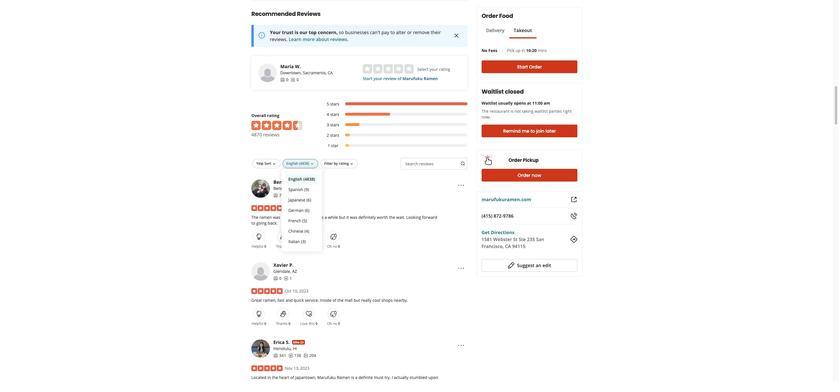 Task type: locate. For each thing, give the bounding box(es) containing it.
thanks left italian
[[276, 244, 288, 249]]

0 vertical spatial ca
[[328, 70, 333, 76]]

the down german (6)
[[300, 215, 307, 220]]

stars for 3 stars
[[330, 122, 340, 128]]

1 vertical spatial ramen
[[337, 375, 350, 381]]

1 star
[[328, 143, 339, 149]]

2 16 chevron down v2 image from the left
[[310, 162, 315, 166]]

0 horizontal spatial ramen
[[337, 375, 350, 381]]

is for waitlist usually opens at 11:00 am the restaurant is not taking waitlist parties right now.
[[511, 109, 514, 114]]

your
[[430, 67, 439, 72], [374, 76, 383, 81]]

24 phone v2 image
[[571, 213, 578, 220]]

2 oct from the top
[[285, 289, 292, 294]]

stars right 4
[[330, 112, 340, 117]]

helpful 0 for xavier p.
[[252, 322, 266, 327]]

ca inside get directions 1581 webster st ste 235 san francisco, ca 94115
[[506, 244, 512, 250]]

friends element
[[281, 77, 289, 83], [274, 193, 284, 199], [274, 276, 282, 282], [274, 353, 286, 359]]

reviews.
[[270, 36, 288, 43], [331, 36, 349, 43]]

rating inside dropdown button
[[339, 161, 349, 166]]

stars inside "element"
[[330, 133, 340, 138]]

menu image for h.
[[458, 182, 465, 189]]

24 pencil v2 image
[[508, 262, 515, 269]]

suggest an edit button
[[482, 259, 578, 272]]

remind
[[504, 128, 521, 135]]

16 friends v2 image left 75
[[274, 193, 278, 198]]

stars for 4 stars
[[330, 112, 340, 117]]

0 vertical spatial 1
[[328, 143, 330, 149]]

is up line;
[[352, 375, 354, 381]]

0 horizontal spatial reviews
[[263, 132, 280, 138]]

this inside button
[[309, 244, 315, 249]]

1 love from the top
[[301, 244, 308, 249]]

0 vertical spatial start
[[518, 64, 528, 70]]

oh right love this 0
[[327, 322, 332, 327]]

chinese (4)
[[289, 229, 309, 234]]

1 helpful 0 from the top
[[252, 244, 266, 249]]

2 vertical spatial a
[[336, 381, 338, 382]]

1 horizontal spatial but
[[339, 215, 346, 220]]

(6) inside german (6) button
[[305, 208, 310, 213]]

chinese (4) button
[[286, 226, 318, 237]]

now.
[[482, 114, 491, 120]]

reviews element down glendale,
[[284, 276, 292, 282]]

0 vertical spatial 2023
[[299, 206, 309, 211]]

2 vertical spatial but
[[309, 381, 315, 382]]

oct
[[285, 206, 292, 211], [285, 289, 292, 294]]

1 vertical spatial no
[[333, 322, 337, 327]]

learn
[[289, 36, 302, 43]]

2 helpful from the top
[[252, 322, 264, 327]]

16 chevron down v2 image for (4838)
[[310, 162, 315, 166]]

learn more about reviews.
[[289, 36, 349, 43]]

1 horizontal spatial start
[[518, 64, 528, 70]]

oh no 0 right love this button
[[327, 244, 340, 249]]

filter reviews by 1 star rating element
[[321, 143, 468, 149]]

friends element for ben
[[274, 193, 284, 199]]

english for english (4838) popup button
[[287, 161, 299, 166]]

0 horizontal spatial in
[[268, 375, 271, 381]]

great
[[252, 298, 262, 303]]

oct for p.
[[285, 289, 292, 294]]

1 horizontal spatial reviews
[[420, 161, 434, 167]]

waitlist for waitlist closed
[[482, 88, 504, 96]]

francisco,
[[482, 244, 504, 250]]

1 horizontal spatial the
[[338, 298, 344, 303]]

(0 reactions) element
[[264, 244, 266, 249], [338, 244, 340, 249], [264, 322, 266, 327], [289, 322, 291, 327], [316, 322, 318, 327], [338, 322, 340, 327]]

thanks 0
[[276, 244, 291, 249], [276, 322, 291, 327]]

the up 'going'
[[252, 215, 259, 220]]

erica s.
[[274, 340, 290, 346]]

1 stars from the top
[[330, 101, 340, 107]]

order
[[482, 12, 498, 20], [530, 64, 542, 70], [509, 157, 522, 164], [518, 172, 531, 179]]

0 down 'ramen,'
[[264, 322, 266, 327]]

0 vertical spatial (4838)
[[299, 161, 310, 166]]

None radio
[[363, 64, 372, 74]]

to right the pay
[[391, 29, 395, 36]]

xavier
[[274, 262, 288, 269]]

the left wait.
[[389, 215, 396, 220]]

reviews element containing 0
[[291, 77, 299, 83]]

1 horizontal spatial marufuku
[[403, 76, 423, 81]]

0 vertical spatial english
[[287, 161, 299, 166]]

of right review
[[398, 76, 402, 81]]

more
[[303, 36, 315, 43]]

1 vertical spatial (4838)
[[304, 177, 315, 182]]

0 vertical spatial reviews element
[[291, 77, 299, 83]]

1 down glendale,
[[290, 276, 292, 281]]

1 helpful from the top
[[252, 244, 264, 249]]

of right inside
[[333, 298, 337, 303]]

5 stars
[[327, 101, 340, 107]]

rating for select your rating
[[440, 67, 451, 72]]

english for english (4838) button at the top of the page
[[289, 177, 303, 182]]

0 vertical spatial i
[[392, 375, 393, 381]]

341
[[279, 353, 286, 359]]

night,
[[297, 381, 308, 382]]

marufuku
[[403, 76, 423, 81], [318, 375, 336, 381]]

0 horizontal spatial start
[[363, 76, 373, 81]]

this right "(3)"
[[309, 244, 315, 249]]

0 vertical spatial reviews
[[263, 132, 280, 138]]

recommended reviews element
[[233, 0, 486, 382]]

start inside "recommended reviews" element
[[363, 76, 373, 81]]

reviews. down so
[[331, 36, 349, 43]]

2 stars from the top
[[330, 112, 340, 117]]

order food
[[482, 12, 514, 20]]

english up english (4838) button at the top of the page
[[287, 161, 299, 166]]

16 friends v2 image
[[281, 78, 285, 82], [274, 193, 278, 198], [274, 276, 278, 281]]

oh no 0 for xavier p.
[[327, 322, 340, 327]]

1 vertical spatial love
[[301, 322, 308, 327]]

1 thanks 0 from the top
[[276, 244, 291, 249]]

was up back.
[[273, 215, 281, 220]]

wait.
[[397, 215, 406, 220]]

webster
[[494, 237, 512, 243]]

1 waitlist from the top
[[482, 88, 504, 96]]

japanese (6)
[[289, 197, 311, 203]]

0 vertical spatial rating
[[440, 67, 451, 72]]

0 horizontal spatial and
[[286, 298, 293, 303]]

3 menu image from the top
[[458, 342, 465, 349]]

16 chevron down v2 image
[[272, 162, 277, 166], [310, 162, 315, 166]]

marufuku up there
[[318, 375, 336, 381]]

is inside the located in the heart of japantown, marufuku ramen is a definite must try. i actually stumbled upon this location on my first night, but there was a long line; luckily, i was able to come back and try i
[[352, 375, 354, 381]]

friends element down the benicia,
[[274, 193, 284, 199]]

but down japantown,
[[309, 381, 315, 382]]

friends element down glendale,
[[274, 276, 282, 282]]

start inside button
[[518, 64, 528, 70]]

2 vertical spatial is
[[352, 375, 354, 381]]

16 review v2 image left 138
[[289, 354, 293, 358]]

later
[[546, 128, 556, 135]]

1 vertical spatial of
[[333, 298, 337, 303]]

1 reviews. from the left
[[270, 36, 288, 43]]

reviews down 4.5 star rating image
[[263, 132, 280, 138]]

marufuku inside the located in the heart of japantown, marufuku ramen is a definite must try. i actually stumbled upon this location on my first night, but there was a long line; luckily, i was able to come back and try i
[[318, 375, 336, 381]]

to inside button
[[531, 128, 536, 135]]

alter
[[396, 29, 406, 36]]

forward
[[423, 215, 438, 220]]

no
[[482, 48, 488, 53]]

a left while
[[325, 215, 327, 220]]

reviews element for xavier
[[284, 276, 292, 282]]

2 vertical spatial reviews element
[[289, 353, 301, 359]]

s.
[[286, 340, 290, 346]]

of up first at the left of the page
[[291, 375, 294, 381]]

0 vertical spatial 5 star rating image
[[252, 206, 283, 211]]

1 horizontal spatial 16 chevron down v2 image
[[310, 162, 315, 166]]

(6) down '(9)'
[[307, 197, 311, 203]]

1 vertical spatial reviews
[[420, 161, 434, 167]]

to inside the located in the heart of japantown, marufuku ramen is a definite must try. i actually stumbled upon this location on my first night, but there was a long line; luckily, i was able to come back and try i
[[391, 381, 394, 382]]

in inside the located in the heart of japantown, marufuku ramen is a definite must try. i actually stumbled upon this location on my first night, but there was a long line; luckily, i was able to come back and try i
[[268, 375, 271, 381]]

helpful 0 down the great
[[252, 322, 266, 327]]

1 vertical spatial ca
[[289, 186, 294, 191]]

order up delivery
[[482, 12, 498, 20]]

15,
[[293, 206, 298, 211]]

thanks for ben
[[276, 244, 288, 249]]

start for start order
[[518, 64, 528, 70]]

stars for 5 stars
[[330, 101, 340, 107]]

but inside the located in the heart of japantown, marufuku ramen is a definite must try. i actually stumbled upon this location on my first night, but there was a long line; luckily, i was able to come back and try i
[[309, 381, 315, 382]]

going
[[257, 221, 267, 226]]

german (6) button
[[286, 206, 318, 216]]

start order
[[518, 64, 542, 70]]

ca inside ben h. benicia, ca
[[289, 186, 294, 191]]

to right me
[[531, 128, 536, 135]]

photo of ben h. image
[[252, 179, 270, 198]]

16 review v2 image for xavier p.
[[284, 276, 289, 281]]

0 vertical spatial in
[[522, 48, 526, 53]]

english right h.
[[289, 177, 303, 182]]

0 vertical spatial waitlist
[[482, 88, 504, 96]]

0 vertical spatial thanks 0
[[276, 244, 291, 249]]

reviews. inside so businesses can't pay to alter or remove their reviews.
[[270, 36, 288, 43]]

0 vertical spatial 16 friends v2 image
[[281, 78, 285, 82]]

2023 for p.
[[299, 289, 309, 294]]

1 vertical spatial oh
[[327, 322, 332, 327]]

1 horizontal spatial ca
[[328, 70, 333, 76]]

english (4838) up english (4838) button at the top of the page
[[287, 161, 310, 166]]

2 horizontal spatial rating
[[440, 67, 451, 72]]

filter by rating button
[[321, 159, 358, 168]]

16 chevron down v2 image left 'filter'
[[310, 162, 315, 166]]

16 chevron down v2 image inside english (4838) popup button
[[310, 162, 315, 166]]

1 vertical spatial in
[[268, 375, 271, 381]]

1 thanks from the top
[[276, 244, 288, 249]]

(6) inside "japanese (6)" button
[[307, 197, 311, 203]]

2 vertical spatial the
[[272, 375, 278, 381]]

no right love this button
[[333, 244, 337, 249]]

waitlist
[[535, 109, 548, 114]]

1 vertical spatial a
[[356, 375, 358, 381]]

english (4838) for english (4838) button at the top of the page
[[289, 177, 315, 182]]

(4838) inside button
[[304, 177, 315, 182]]

start left review
[[363, 76, 373, 81]]

2 waitlist from the top
[[482, 100, 498, 106]]

1 horizontal spatial ramen
[[424, 76, 438, 81]]

i right try.
[[392, 375, 393, 381]]

stars right 2
[[330, 133, 340, 138]]

2 love from the top
[[301, 322, 308, 327]]

oct for h.
[[285, 206, 292, 211]]

order left pickup
[[509, 157, 522, 164]]

the up "now." at the top right of page
[[482, 109, 489, 114]]

to inside so businesses can't pay to alter or remove their reviews.
[[391, 29, 395, 36]]

16 review v2 image for erica s.
[[289, 354, 293, 358]]

2 vertical spatial 16 friends v2 image
[[274, 276, 278, 281]]

the
[[389, 215, 396, 220], [338, 298, 344, 303], [272, 375, 278, 381]]

japanese (6) button
[[286, 195, 318, 206]]

this for love this
[[309, 244, 315, 249]]

0 horizontal spatial is
[[295, 29, 299, 36]]

2 vertical spatial this
[[252, 381, 259, 382]]

None radio
[[374, 64, 383, 74], [384, 64, 393, 74], [394, 64, 404, 74], [405, 64, 414, 74], [374, 64, 383, 74], [384, 64, 393, 74], [394, 64, 404, 74], [405, 64, 414, 74]]

5 star rating image up located
[[252, 366, 283, 372]]

back.
[[268, 221, 278, 226]]

2 oh from the top
[[327, 322, 332, 327]]

1 5 star rating image from the top
[[252, 206, 283, 211]]

can't
[[370, 29, 381, 36]]

0 horizontal spatial ca
[[289, 186, 294, 191]]

0 vertical spatial but
[[339, 215, 346, 220]]

i down definite
[[371, 381, 372, 382]]

english (4838) inside button
[[289, 177, 315, 182]]

was right wait at left bottom
[[317, 215, 324, 220]]

this down service.
[[309, 322, 315, 327]]

2 stars
[[327, 133, 340, 138]]

16 chevron down v2 image inside yelp sort popup button
[[272, 162, 277, 166]]

stars right 5
[[330, 101, 340, 107]]

1 16 chevron down v2 image from the left
[[272, 162, 277, 166]]

1 left star
[[328, 143, 330, 149]]

1 no from the top
[[333, 244, 337, 249]]

16 chevron down v2 image
[[350, 162, 354, 166]]

in up location
[[268, 375, 271, 381]]

close image
[[453, 32, 460, 39]]

0 vertical spatial oh no 0
[[327, 244, 340, 249]]

1 vertical spatial 2023
[[299, 289, 309, 294]]

thanks 0 up erica s. link
[[276, 322, 291, 327]]

oh no 0 for ben h.
[[327, 244, 340, 249]]

1 oh from the top
[[327, 244, 332, 249]]

1 horizontal spatial and
[[417, 381, 424, 382]]

stars
[[330, 101, 340, 107], [330, 112, 340, 117], [330, 122, 340, 128], [330, 133, 340, 138]]

0 vertical spatial this
[[309, 244, 315, 249]]

helpful for xavier p.
[[252, 322, 264, 327]]

(4838) for english (4838) popup button
[[299, 161, 310, 166]]

1
[[328, 143, 330, 149], [292, 193, 294, 198], [290, 276, 292, 281]]

but right mall
[[354, 298, 360, 303]]

1 for 0
[[290, 276, 292, 281]]

but left it
[[339, 215, 346, 220]]

love inside button
[[301, 244, 308, 249]]

in right up
[[522, 48, 526, 53]]

glendale,
[[274, 269, 291, 274]]

waitlist up restaurant
[[482, 100, 498, 106]]

(4838) inside popup button
[[299, 161, 310, 166]]

reviews element for maria
[[291, 77, 299, 83]]

  text field
[[401, 158, 468, 170]]

no down great ramen, fast and quick service. inside of the mall but really cool shops nearby.
[[333, 322, 337, 327]]

23
[[301, 341, 304, 345]]

(3)
[[301, 239, 306, 245]]

1 horizontal spatial your
[[430, 67, 439, 72]]

your for select
[[430, 67, 439, 72]]

(0 reactions) element down "the ramen was amazing. the wait was a while but it was definitely  worth the wait.  looking forward to going back."
[[338, 244, 340, 249]]

thanks 0 up xavier p. link
[[276, 244, 291, 249]]

(0 reactions) element down great ramen, fast and quick service. inside of the mall but really cool shops nearby.
[[338, 322, 340, 327]]

1 horizontal spatial of
[[333, 298, 337, 303]]

0 horizontal spatial the
[[272, 375, 278, 381]]

xavier p. glendale, az
[[274, 262, 297, 274]]

the inside the located in the heart of japantown, marufuku ramen is a definite must try. i actually stumbled upon this location on my first night, but there was a long line; luckily, i was able to come back and try i
[[272, 375, 278, 381]]

4 stars from the top
[[330, 133, 340, 138]]

10,
[[293, 289, 298, 294]]

1 horizontal spatial reviews.
[[331, 36, 349, 43]]

0 horizontal spatial your
[[374, 76, 383, 81]]

waitlist inside the waitlist usually opens at 11:00 am the restaurant is not taking waitlist parties right now.
[[482, 100, 498, 106]]

16 review v2 image
[[284, 276, 289, 281], [289, 354, 293, 358]]

1 vertical spatial i
[[371, 381, 372, 382]]

1 vertical spatial waitlist
[[482, 100, 498, 106]]

reviews for 4870 reviews
[[263, 132, 280, 138]]

chinese
[[289, 229, 304, 234]]

reviews element down downtown,
[[291, 77, 299, 83]]

english inside popup button
[[287, 161, 299, 166]]

1 horizontal spatial a
[[336, 381, 338, 382]]

1 vertical spatial is
[[511, 109, 514, 114]]

1 horizontal spatial the
[[300, 215, 307, 220]]

0 vertical spatial ramen
[[424, 76, 438, 81]]

but inside "the ramen was amazing. the wait was a while but it was definitely  worth the wait.  looking forward to going back."
[[339, 215, 346, 220]]

2 5 star rating image from the top
[[252, 289, 283, 294]]

looking
[[407, 215, 422, 220]]

tab list
[[482, 27, 537, 39]]

(4838) up '(9)'
[[304, 177, 315, 182]]

reviews element
[[291, 77, 299, 83], [284, 276, 292, 282], [289, 353, 301, 359]]

love
[[301, 244, 308, 249], [301, 322, 308, 327]]

2 horizontal spatial a
[[356, 375, 358, 381]]

tab list containing delivery
[[482, 27, 537, 39]]

1 vertical spatial oct
[[285, 289, 292, 294]]

2 helpful 0 from the top
[[252, 322, 266, 327]]

0 horizontal spatial reviews.
[[270, 36, 288, 43]]

helpful for ben h.
[[252, 244, 264, 249]]

and down stumbled
[[417, 381, 424, 382]]

filter by rating
[[325, 161, 349, 166]]

oh
[[327, 244, 332, 249], [327, 322, 332, 327]]

rating up 4.5 star rating image
[[267, 113, 280, 118]]

start
[[518, 64, 528, 70], [363, 76, 373, 81]]

info alert
[[252, 25, 468, 47]]

honolulu,
[[274, 346, 292, 352]]

your right select
[[430, 67, 439, 72]]

helpful down the great
[[252, 322, 264, 327]]

0 vertical spatial 16 review v2 image
[[284, 276, 289, 281]]

4870
[[252, 132, 262, 138]]

learn more about reviews. link
[[289, 36, 349, 43]]

2 horizontal spatial of
[[398, 76, 402, 81]]

menu image for p.
[[458, 265, 465, 272]]

1 vertical spatial 1
[[292, 193, 294, 198]]

start down up
[[518, 64, 528, 70]]

able
[[382, 381, 390, 382]]

german
[[289, 208, 304, 213]]

order left now
[[518, 172, 531, 179]]

review
[[384, 76, 397, 81]]

friends element containing 75
[[274, 193, 284, 199]]

2 horizontal spatial but
[[354, 298, 360, 303]]

5 star rating image up ramen
[[252, 206, 283, 211]]

1 vertical spatial (6)
[[305, 208, 310, 213]]

1 inside filter reviews by 1 star rating element
[[328, 143, 330, 149]]

great ramen, fast and quick service. inside of the mall but really cool shops nearby.
[[252, 298, 408, 303]]

pickup
[[523, 157, 539, 164]]

start for start your review of marufuku ramen
[[363, 76, 373, 81]]

2023 for h.
[[299, 206, 309, 211]]

1 down spanish
[[292, 193, 294, 198]]

menu image
[[458, 182, 465, 189], [458, 265, 465, 272], [458, 342, 465, 349]]

reviews element containing 1
[[284, 276, 292, 282]]

1 menu image from the top
[[458, 182, 465, 189]]

helpful down 'going'
[[252, 244, 264, 249]]

english inside button
[[289, 177, 303, 182]]

reviews element down hi on the left bottom of the page
[[289, 353, 301, 359]]

0 vertical spatial (6)
[[307, 197, 311, 203]]

2 menu image from the top
[[458, 265, 465, 272]]

of inside the located in the heart of japantown, marufuku ramen is a definite must try. i actually stumbled upon this location on my first night, but there was a long line; luckily, i was able to come back and try i
[[291, 375, 294, 381]]

love for love this
[[301, 244, 308, 249]]

stars right 3
[[330, 122, 340, 128]]

reviews right search
[[420, 161, 434, 167]]

filter reviews by 5 stars rating element
[[321, 101, 468, 107]]

trust
[[282, 29, 294, 36]]

filter reviews by 4 stars rating element
[[321, 112, 468, 118]]

oct left 15,
[[285, 206, 292, 211]]

maria
[[281, 63, 294, 70]]

2 thanks 0 from the top
[[276, 322, 291, 327]]

0 horizontal spatial marufuku
[[318, 375, 336, 381]]

1 vertical spatial 16 review v2 image
[[289, 354, 293, 358]]

reviews element containing 138
[[289, 353, 301, 359]]

amazing.
[[282, 215, 299, 220]]

photo of maria w. image
[[259, 64, 277, 82]]

1 vertical spatial thanks
[[276, 322, 288, 327]]

1 vertical spatial english (4838)
[[289, 177, 315, 182]]

a
[[325, 215, 327, 220], [356, 375, 358, 381], [336, 381, 338, 382]]

your left review
[[374, 76, 383, 81]]

(6) up wait at left bottom
[[305, 208, 310, 213]]

2 vertical spatial 5 star rating image
[[252, 366, 283, 372]]

ramen up long
[[337, 375, 350, 381]]

marufuku down select
[[403, 76, 423, 81]]

0 horizontal spatial the
[[252, 215, 259, 220]]

5 star rating image
[[252, 206, 283, 211], [252, 289, 283, 294], [252, 366, 283, 372]]

the ramen was amazing. the wait was a while but it was definitely  worth the wait.  looking forward to going back.
[[252, 215, 438, 226]]

rating right select
[[440, 67, 451, 72]]

thanks up erica s. link
[[276, 322, 288, 327]]

on
[[276, 381, 281, 382]]

san
[[537, 237, 545, 243]]

2 vertical spatial ca
[[506, 244, 512, 250]]

rating left 16 chevron down v2 icon
[[339, 161, 349, 166]]

16 review v2 image down glendale,
[[284, 276, 289, 281]]

takeout tab panel
[[482, 39, 537, 41]]

a up line;
[[356, 375, 358, 381]]

2 reviews. from the left
[[331, 36, 349, 43]]

it
[[347, 215, 349, 220]]

about
[[316, 36, 329, 43]]

0 vertical spatial english (4838)
[[287, 161, 310, 166]]

(0 reactions) element down 'ramen,'
[[264, 322, 266, 327]]

0 horizontal spatial but
[[309, 381, 315, 382]]

oh right love this button
[[327, 244, 332, 249]]

2 horizontal spatial the
[[482, 109, 489, 114]]

1 vertical spatial oh no 0
[[327, 322, 340, 327]]

1 vertical spatial menu image
[[458, 265, 465, 272]]

to left 'going'
[[252, 221, 256, 226]]

1 vertical spatial 16 friends v2 image
[[274, 193, 278, 198]]

thanks 0 for ben
[[276, 244, 291, 249]]

is inside the waitlist usually opens at 11:00 am the restaurant is not taking waitlist parties right now.
[[511, 109, 514, 114]]

0 vertical spatial no
[[333, 244, 337, 249]]

1 oh no 0 from the top
[[327, 244, 340, 249]]

1 horizontal spatial i
[[392, 375, 393, 381]]

0 vertical spatial is
[[295, 29, 299, 36]]

friends element down honolulu,
[[274, 353, 286, 359]]

nov
[[285, 366, 293, 371]]

2 thanks from the top
[[276, 322, 288, 327]]

is left our
[[295, 29, 299, 36]]

0 horizontal spatial i
[[371, 381, 372, 382]]

0 down glendale,
[[279, 276, 282, 281]]

3
[[327, 122, 329, 128]]

3 stars from the top
[[330, 122, 340, 128]]

oct left 10,
[[285, 289, 292, 294]]

remind me to join later button
[[482, 125, 578, 138]]

1 vertical spatial thanks 0
[[276, 322, 291, 327]]

1 vertical spatial this
[[309, 322, 315, 327]]

oh no 0 down great ramen, fast and quick service. inside of the mall but really cool shops nearby.
[[327, 322, 340, 327]]

parties
[[549, 109, 562, 114]]

1 vertical spatial english
[[289, 177, 303, 182]]

friends element for maria
[[281, 77, 289, 83]]

0 vertical spatial oh
[[327, 244, 332, 249]]

2 oh no 0 from the top
[[327, 322, 340, 327]]

16 friends v2 image down glendale,
[[274, 276, 278, 281]]

there
[[316, 381, 326, 382]]

but
[[339, 215, 346, 220], [354, 298, 360, 303], [309, 381, 315, 382]]

1 vertical spatial but
[[354, 298, 360, 303]]

(0 reactions) element down 'going'
[[264, 244, 266, 249]]

2 horizontal spatial is
[[511, 109, 514, 114]]

1 oct from the top
[[285, 206, 292, 211]]

0 horizontal spatial a
[[325, 215, 327, 220]]

5 star rating image up 'ramen,'
[[252, 289, 283, 294]]

stars for 2 stars
[[330, 133, 340, 138]]

reviews
[[263, 132, 280, 138], [420, 161, 434, 167]]

2 no from the top
[[333, 322, 337, 327]]

is left not
[[511, 109, 514, 114]]

english (4838) inside popup button
[[287, 161, 310, 166]]



Task type: describe. For each thing, give the bounding box(es) containing it.
ben h. link
[[274, 179, 289, 186]]

(415) 872-9786
[[482, 213, 514, 219]]

suggest an edit
[[518, 263, 552, 269]]

rating element
[[363, 64, 414, 74]]

our
[[300, 29, 308, 36]]

english (4838) for english (4838) popup button
[[287, 161, 310, 166]]

opens
[[514, 100, 526, 106]]

20
[[533, 48, 537, 53]]

oh for ben h.
[[327, 244, 332, 249]]

24 directions v2 image
[[571, 236, 578, 243]]

overall
[[252, 113, 266, 118]]

search
[[406, 161, 419, 167]]

2 vertical spatial 2023
[[300, 366, 310, 371]]

worth
[[377, 215, 388, 220]]

the inside "the ramen was amazing. the wait was a while but it was definitely  worth the wait.  looking forward to going back."
[[389, 215, 396, 220]]

overall rating
[[252, 113, 280, 118]]

thanks 0 for xavier
[[276, 322, 291, 327]]

204
[[310, 353, 316, 359]]

photo of xavier p. image
[[252, 263, 270, 281]]

businesses
[[345, 29, 369, 36]]

remove
[[413, 29, 430, 36]]

is inside 'info' alert
[[295, 29, 299, 36]]

138
[[294, 353, 301, 359]]

was down must at the left
[[373, 381, 380, 382]]

waitlist usually opens at 11:00 am the restaurant is not taking waitlist parties right now.
[[482, 100, 572, 120]]

food
[[500, 12, 514, 20]]

love this 0
[[301, 322, 318, 327]]

(4838) for english (4838) button at the top of the page
[[304, 177, 315, 182]]

definite
[[359, 375, 373, 381]]

is for located in the heart of japantown, marufuku ramen is a definite must try. i actually stumbled upon this location on my first night, but there was a long line; luckily, i was able to come back and try i
[[352, 375, 354, 381]]

downtown,
[[281, 70, 302, 76]]

shops
[[382, 298, 393, 303]]

waitlist for waitlist usually opens at 11:00 am the restaurant is not taking waitlist parties right now.
[[482, 100, 498, 106]]

4.5 star rating image
[[252, 121, 303, 130]]

friends element for xavier
[[274, 276, 282, 282]]

was right there
[[327, 381, 335, 382]]

me
[[522, 128, 530, 135]]

stumbled
[[410, 375, 428, 381]]

your trust is our top concern,
[[270, 29, 338, 36]]

16 photos v2 image
[[304, 354, 308, 358]]

filter
[[325, 161, 333, 166]]

16 friends v2 image for ben
[[274, 193, 278, 198]]

0 down "the ramen was amazing. the wait was a while but it was definitely  worth the wait.  looking forward to going back."
[[338, 244, 340, 249]]

0 down great ramen, fast and quick service. inside of the mall but really cool shops nearby.
[[338, 322, 340, 327]]

reviews for search reviews
[[420, 161, 434, 167]]

16 friends v2 image for xavier
[[274, 276, 278, 281]]

inside
[[320, 298, 332, 303]]

(0 reactions) element up s.
[[289, 322, 291, 327]]

4 stars
[[327, 112, 340, 117]]

location
[[260, 381, 275, 382]]

yelp sort button
[[253, 159, 281, 168]]

1 for benicia, ca
[[292, 193, 294, 198]]

closed
[[505, 88, 524, 96]]

9786
[[504, 213, 514, 219]]

french (5)
[[289, 218, 307, 224]]

so businesses can't pay to alter or remove their reviews.
[[270, 29, 441, 43]]

0 down 'going'
[[264, 244, 266, 249]]

order for order now
[[518, 172, 531, 179]]

0 down service.
[[316, 322, 318, 327]]

this for love this 0
[[309, 322, 315, 327]]

(no rating) image
[[363, 64, 414, 74]]

benicia,
[[274, 186, 288, 191]]

no for h.
[[333, 244, 337, 249]]

english (4838) button
[[286, 174, 318, 185]]

1 horizontal spatial in
[[522, 48, 526, 53]]

my
[[282, 381, 287, 382]]

long
[[339, 381, 347, 382]]

a inside "the ramen was amazing. the wait was a while but it was definitely  worth the wait.  looking forward to going back."
[[325, 215, 327, 220]]

none radio inside "recommended reviews" element
[[363, 64, 372, 74]]

get directions link
[[482, 230, 515, 236]]

photos element
[[304, 353, 316, 359]]

back
[[407, 381, 416, 382]]

24 info v2 image
[[259, 32, 266, 39]]

3 stars
[[327, 122, 340, 128]]

edit
[[543, 263, 552, 269]]

order inside button
[[530, 64, 542, 70]]

11:00
[[533, 100, 543, 106]]

service.
[[305, 298, 319, 303]]

(415)
[[482, 213, 493, 219]]

the inside the waitlist usually opens at 11:00 am the restaurant is not taking waitlist parties right now.
[[482, 109, 489, 114]]

reviews
[[297, 10, 321, 18]]

0 right 16 review v2 icon
[[297, 77, 299, 82]]

pick up in 10-20 mins
[[507, 48, 547, 53]]

5 star rating image for ben
[[252, 206, 283, 211]]

yelp
[[257, 161, 264, 166]]

love this
[[301, 244, 315, 249]]

marufukuramen.com
[[482, 197, 532, 203]]

st
[[514, 237, 518, 243]]

0 left "(3)"
[[289, 244, 291, 249]]

24 external link v2 image
[[571, 196, 578, 203]]

(4)
[[305, 229, 309, 234]]

german (6)
[[289, 208, 310, 213]]

friends element containing 341
[[274, 353, 286, 359]]

pay
[[382, 29, 390, 36]]

16 friends v2 image
[[274, 354, 278, 358]]

no for p.
[[333, 322, 337, 327]]

takeout
[[514, 27, 532, 34]]

recommended
[[252, 10, 296, 18]]

elite 23 link
[[292, 340, 305, 345]]

english (4838) button
[[283, 159, 319, 168]]

hi
[[293, 346, 297, 352]]

waitlist closed
[[482, 88, 524, 96]]

love this button
[[300, 231, 318, 250]]

ca inside maria w. downtown, sacramento, ca
[[328, 70, 333, 76]]

oct 10, 2023
[[285, 289, 309, 294]]

16 review v2 image
[[291, 78, 296, 82]]

search image
[[461, 162, 466, 166]]

5 star rating image for xavier
[[252, 289, 283, 294]]

select your rating
[[418, 67, 451, 72]]

(0 reactions) element down service.
[[316, 322, 318, 327]]

nov 13, 2023
[[285, 366, 310, 371]]

was right it
[[350, 215, 358, 220]]

rating for filter by rating
[[339, 161, 349, 166]]

ramen inside the located in the heart of japantown, marufuku ramen is a definite must try. i actually stumbled upon this location on my first night, but there was a long line; luckily, i was able to come back and try i
[[337, 375, 350, 381]]

  text field inside "recommended reviews" element
[[401, 158, 468, 170]]

yelp sort
[[257, 161, 272, 166]]

your for start
[[374, 76, 383, 81]]

marufukuramen.com link
[[482, 197, 532, 203]]

4
[[327, 112, 329, 117]]

(6) for japanese (6)
[[307, 197, 311, 203]]

thanks for xavier
[[276, 322, 288, 327]]

this inside the located in the heart of japantown, marufuku ramen is a definite must try. i actually stumbled upon this location on my first night, but there was a long line; luckily, i was able to come back and try i
[[252, 381, 259, 382]]

0 vertical spatial marufuku
[[403, 76, 423, 81]]

to inside "the ramen was amazing. the wait was a while but it was definitely  worth the wait.  looking forward to going back."
[[252, 221, 256, 226]]

french (5) button
[[286, 216, 318, 226]]

love for love this 0
[[301, 322, 308, 327]]

(6) for german (6)
[[305, 208, 310, 213]]

w.
[[295, 63, 301, 70]]

filter reviews by 2 stars rating element
[[321, 133, 468, 138]]

am
[[544, 100, 551, 106]]

helpful 0 for ben h.
[[252, 244, 266, 249]]

start order button
[[482, 61, 578, 73]]

wait
[[308, 215, 316, 220]]

0 horizontal spatial rating
[[267, 113, 280, 118]]

while
[[328, 215, 338, 220]]

so
[[339, 29, 344, 36]]

0 left 16 review v2 icon
[[286, 77, 289, 82]]

94115
[[513, 244, 526, 250]]

16 friends v2 image for maria
[[281, 78, 285, 82]]

nearby.
[[394, 298, 408, 303]]

located in the heart of japantown, marufuku ramen is a definite must try. i actually stumbled upon this location on my first night, but there was a long line; luckily, i was able to come back and try i
[[252, 375, 439, 382]]

filter reviews by 3 stars rating element
[[321, 122, 468, 128]]

try
[[425, 381, 430, 382]]

erica
[[274, 340, 285, 346]]

3 5 star rating image from the top
[[252, 366, 283, 372]]

start your review of marufuku ramen
[[363, 76, 438, 81]]

an
[[536, 263, 542, 269]]

fees
[[489, 48, 498, 53]]

ben
[[274, 179, 283, 186]]

up
[[516, 48, 521, 53]]

order for order food
[[482, 12, 498, 20]]

and inside the located in the heart of japantown, marufuku ramen is a definite must try. i actually stumbled upon this location on my first night, but there was a long line; luckily, i was able to come back and try i
[[417, 381, 424, 382]]

0 up s.
[[289, 322, 291, 327]]

16 chevron down v2 image for sort
[[272, 162, 277, 166]]

ramen,
[[263, 298, 277, 303]]

photo of erica s. image
[[252, 340, 270, 358]]

oh for xavier p.
[[327, 322, 332, 327]]

order for order pickup
[[509, 157, 522, 164]]



Task type: vqa. For each thing, say whether or not it's contained in the screenshot.
Love this button
yes



